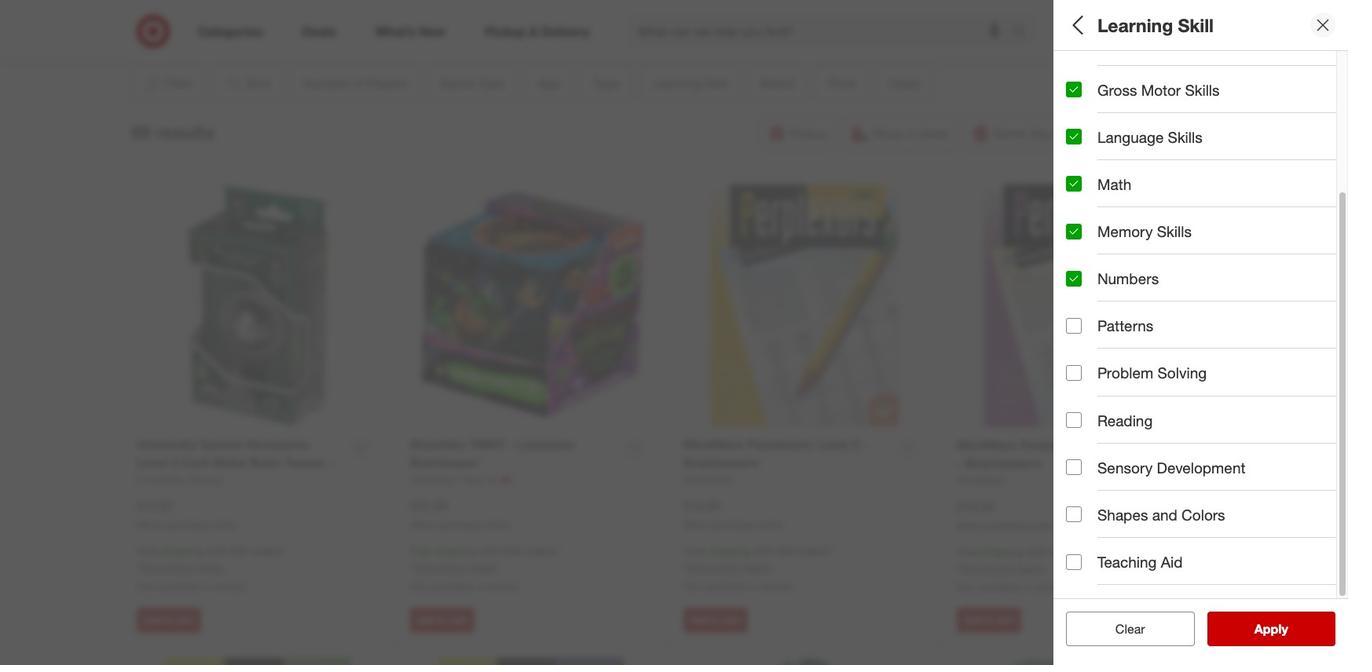Task type: describe. For each thing, give the bounding box(es) containing it.
age kids; adult
[[1066, 172, 1120, 205]]

$14.87
[[137, 498, 174, 513]]

numbers
[[1097, 270, 1159, 288]]

game
[[1066, 117, 1108, 135]]

Reading checkbox
[[1066, 413, 1082, 428]]

skills up brainteasers
[[1157, 222, 1192, 240]]

sold by
[[1066, 562, 1119, 580]]

online inside $14.87 when purchased online
[[211, 519, 236, 531]]

apply
[[1254, 621, 1288, 637]]

all filters
[[1066, 14, 1141, 36]]

$25.99
[[410, 498, 448, 513]]

price button
[[1066, 381, 1336, 436]]

guest rating button
[[1066, 491, 1336, 546]]

all
[[1066, 14, 1088, 36]]

$14.87 when purchased online
[[137, 498, 236, 531]]

sold
[[1066, 562, 1098, 580]]

clear button
[[1066, 612, 1194, 647]]

see results button
[[1207, 612, 1335, 647]]

skill for learning skill coding; creative thinking; creativity; fine motor skills; gr
[[1133, 282, 1162, 300]]

see
[[1238, 621, 1260, 637]]

skill for learning skill
[[1178, 14, 1214, 36]]

Numbers checkbox
[[1066, 271, 1082, 286]]

games; inside game type classic games; creative games
[[1105, 137, 1143, 150]]

math
[[1097, 175, 1131, 193]]

players
[[1145, 62, 1197, 80]]

1 horizontal spatial $16.95
[[957, 499, 994, 514]]

search button
[[1006, 14, 1043, 52]]

online inside $25.99 when purchased online
[[485, 519, 510, 531]]

memory skills
[[1097, 222, 1192, 240]]

results for 99 results
[[156, 121, 214, 143]]

memory
[[1097, 222, 1153, 240]]

colors
[[1182, 506, 1225, 524]]

Gross Motor Skills checkbox
[[1066, 82, 1082, 98]]

gross
[[1097, 81, 1137, 99]]

fine inside learning skill dialog
[[1097, 33, 1125, 51]]

Patterns checkbox
[[1066, 318, 1082, 334]]

reading
[[1097, 411, 1153, 429]]

99
[[131, 121, 151, 143]]

fine inside learning skill coding; creative thinking; creativity; fine motor skills; gr
[[1252, 302, 1272, 315]]

classic
[[1066, 137, 1102, 150]]

0 horizontal spatial $16.95 when purchased online
[[683, 498, 783, 531]]

type inside type board games; brainteasers
[[1066, 227, 1099, 245]]

teaching aid
[[1097, 553, 1183, 571]]

aid
[[1161, 553, 1183, 571]]

clear for clear all
[[1107, 621, 1137, 637]]

gr
[[1339, 302, 1348, 315]]

skills up "players"
[[1173, 33, 1208, 51]]

all
[[1141, 621, 1153, 637]]

purchased inside $14.87 when purchased online
[[164, 519, 209, 531]]

fine motor skills
[[1097, 33, 1208, 51]]

creative inside learning skill coding; creative thinking; creativity; fine motor skills; gr
[[1108, 302, 1149, 315]]

purchased inside $25.99 when purchased online
[[437, 519, 482, 531]]

0 horizontal spatial $16.95
[[683, 498, 721, 513]]

skills down "players"
[[1185, 81, 1220, 99]]

games; inside type board games; brainteasers
[[1099, 247, 1137, 260]]

adult
[[1094, 192, 1120, 205]]

creativity;
[[1199, 302, 1249, 315]]

solving
[[1158, 364, 1207, 382]]

brand button
[[1066, 326, 1336, 381]]

motor for fine
[[1130, 33, 1169, 51]]

price
[[1066, 397, 1103, 415]]

sponsored
[[1093, 38, 1139, 49]]

by
[[1102, 562, 1119, 580]]

development
[[1157, 459, 1246, 477]]

of
[[1127, 62, 1141, 80]]

type board games; brainteasers
[[1066, 227, 1202, 260]]

2 link
[[1168, 14, 1202, 49]]

clear for clear
[[1115, 621, 1145, 637]]



Task type: vqa. For each thing, say whether or not it's contained in the screenshot.
Type inside the GAME TYPE CLASSIC GAMES; CREATIVE GAMES
yes



Task type: locate. For each thing, give the bounding box(es) containing it.
1 horizontal spatial skill
[[1178, 14, 1214, 36]]

exclusions apply. button
[[141, 560, 226, 576], [414, 560, 499, 576], [687, 560, 772, 576], [961, 561, 1046, 577]]

games; right classic
[[1105, 137, 1143, 150]]

Teaching Aid checkbox
[[1066, 554, 1082, 570]]

2 vertical spatial motor
[[1275, 302, 1305, 315]]

fine
[[1097, 33, 1125, 51], [1252, 302, 1272, 315]]

skills;
[[1308, 302, 1336, 315]]

type up 'board' at the right top of page
[[1066, 227, 1099, 245]]

guest
[[1066, 507, 1108, 525]]

clear down by
[[1115, 621, 1145, 637]]

creative up the patterns
[[1108, 302, 1149, 315]]

Sensory Development checkbox
[[1066, 460, 1082, 475]]

1 vertical spatial fine
[[1252, 302, 1272, 315]]

clear all button
[[1066, 612, 1194, 647]]

deals
[[1066, 452, 1106, 470]]

all filters dialog
[[1053, 0, 1348, 665]]

board
[[1066, 247, 1096, 260]]

1 vertical spatial type
[[1066, 227, 1099, 245]]

1 horizontal spatial 2
[[1191, 16, 1196, 26]]

not
[[137, 580, 154, 593], [410, 580, 428, 593], [683, 580, 701, 593], [957, 581, 975, 594]]

type inside game type classic games; creative games
[[1112, 117, 1145, 135]]

when inside $14.87 when purchased online
[[137, 519, 161, 531]]

0 horizontal spatial 2
[[1078, 82, 1084, 95]]

0 vertical spatial motor
[[1130, 33, 1169, 51]]

thinking;
[[1152, 302, 1196, 315]]

2 right 1;
[[1078, 82, 1084, 95]]

2 clear from the left
[[1115, 621, 1145, 637]]

age
[[1066, 172, 1094, 190]]

when inside $25.99 when purchased online
[[410, 519, 435, 531]]

games;
[[1105, 137, 1143, 150], [1099, 247, 1137, 260]]

sold by button
[[1066, 546, 1336, 601]]

0 vertical spatial fine
[[1097, 33, 1125, 51]]

purchased
[[164, 519, 209, 531], [437, 519, 482, 531], [711, 519, 755, 531], [984, 520, 1029, 531]]

gross motor skills
[[1097, 81, 1220, 99]]

learning inside dialog
[[1097, 14, 1173, 36]]

sensory
[[1097, 459, 1153, 477]]

What can we help you find? suggestions appear below search field
[[628, 14, 1017, 49]]

0 vertical spatial creative
[[1146, 137, 1187, 150]]

kids;
[[1066, 192, 1091, 205]]

2 up fine motor skills at the right top of the page
[[1191, 16, 1196, 26]]

1 vertical spatial 2
[[1078, 82, 1084, 95]]

when
[[137, 519, 161, 531], [410, 519, 435, 531], [683, 519, 708, 531], [957, 520, 981, 531]]

brainteasers
[[1140, 247, 1202, 260]]

1 vertical spatial results
[[1264, 621, 1305, 637]]

clear all
[[1107, 621, 1153, 637]]

*
[[137, 561, 141, 574], [410, 561, 414, 574], [683, 561, 687, 574], [957, 562, 961, 575]]

Problem Solving checkbox
[[1066, 365, 1082, 381]]

1 horizontal spatial fine
[[1252, 302, 1272, 315]]

number of players 1; 2
[[1066, 62, 1197, 95]]

with
[[207, 545, 227, 558], [480, 545, 500, 558], [753, 545, 774, 558], [1027, 545, 1047, 559]]

motor
[[1130, 33, 1169, 51], [1141, 81, 1181, 99], [1275, 302, 1305, 315]]

creative left games
[[1146, 137, 1187, 150]]

Shapes and Colors checkbox
[[1066, 507, 1082, 523]]

learning for learning skill
[[1097, 14, 1173, 36]]

learning skill
[[1097, 14, 1214, 36]]

filters
[[1093, 14, 1141, 36]]

0 vertical spatial skill
[[1178, 14, 1214, 36]]

$35
[[230, 545, 248, 558], [503, 545, 521, 558], [777, 545, 794, 558], [1050, 545, 1068, 559]]

learning up the coding;
[[1066, 282, 1128, 300]]

clear left the all
[[1107, 621, 1137, 637]]

type
[[1112, 117, 1145, 135], [1066, 227, 1099, 245]]

results
[[156, 121, 214, 143], [1264, 621, 1305, 637]]

results for see results
[[1264, 621, 1305, 637]]

99 results
[[131, 121, 214, 143]]

skill inside dialog
[[1178, 14, 1214, 36]]

1 clear from the left
[[1107, 621, 1137, 637]]

learning up sponsored
[[1097, 14, 1173, 36]]

game type classic games; creative games
[[1066, 117, 1225, 150]]

shapes
[[1097, 506, 1148, 524]]

learning skill coding; creative thinking; creativity; fine motor skills; gr
[[1066, 282, 1348, 315]]

Memory Skills checkbox
[[1066, 224, 1082, 239]]

0 horizontal spatial type
[[1066, 227, 1099, 245]]

1 horizontal spatial $16.95 when purchased online
[[957, 499, 1057, 531]]

0 horizontal spatial results
[[156, 121, 214, 143]]

0 horizontal spatial skill
[[1133, 282, 1162, 300]]

skill up thinking;
[[1133, 282, 1162, 300]]

rating
[[1112, 507, 1158, 525]]

coding;
[[1066, 302, 1105, 315]]

in
[[203, 580, 212, 593], [476, 580, 485, 593], [750, 580, 758, 593], [1023, 581, 1032, 594]]

apply.
[[196, 561, 226, 574], [470, 561, 499, 574], [743, 561, 772, 574], [1016, 562, 1046, 575]]

results inside see results button
[[1264, 621, 1305, 637]]

Language Skills checkbox
[[1066, 129, 1082, 145]]

apply button
[[1207, 612, 1335, 647]]

clear
[[1107, 621, 1137, 637], [1115, 621, 1145, 637]]

$16.95
[[683, 498, 721, 513], [957, 499, 994, 514]]

patterns
[[1097, 317, 1153, 335]]

1 vertical spatial games;
[[1099, 247, 1137, 260]]

motor up the of
[[1130, 33, 1169, 51]]

0 vertical spatial learning
[[1097, 14, 1173, 36]]

advertisement region
[[197, 0, 1139, 37]]

Math checkbox
[[1066, 176, 1082, 192]]

search
[[1006, 25, 1043, 41]]

learning for learning skill coding; creative thinking; creativity; fine motor skills; gr
[[1066, 282, 1128, 300]]

clear inside the all filters dialog
[[1107, 621, 1137, 637]]

learning skill dialog
[[1053, 0, 1348, 665]]

brand
[[1066, 342, 1109, 360]]

1;
[[1066, 82, 1075, 95]]

shapes and colors
[[1097, 506, 1225, 524]]

and
[[1152, 506, 1177, 524]]

2 inside number of players 1; 2
[[1078, 82, 1084, 95]]

problem
[[1097, 364, 1153, 382]]

learning inside learning skill coding; creative thinking; creativity; fine motor skills; gr
[[1066, 282, 1128, 300]]

1 vertical spatial skill
[[1133, 282, 1162, 300]]

0 vertical spatial results
[[156, 121, 214, 143]]

number
[[1066, 62, 1123, 80]]

orders*
[[251, 545, 286, 558], [524, 545, 560, 558], [797, 545, 833, 558], [1071, 545, 1106, 559]]

learning
[[1097, 14, 1173, 36], [1066, 282, 1128, 300]]

motor down "players"
[[1141, 81, 1181, 99]]

exclusions
[[141, 561, 193, 574], [414, 561, 466, 574], [687, 561, 740, 574], [961, 562, 1013, 575]]

skill up "players"
[[1178, 14, 1214, 36]]

2
[[1191, 16, 1196, 26], [1078, 82, 1084, 95]]

results right 99
[[156, 121, 214, 143]]

0 horizontal spatial fine
[[1097, 33, 1125, 51]]

online
[[211, 519, 236, 531], [485, 519, 510, 531], [758, 519, 783, 531], [1031, 520, 1057, 531]]

games
[[1190, 137, 1225, 150]]

0 vertical spatial 2
[[1191, 16, 1196, 26]]

1 horizontal spatial type
[[1112, 117, 1145, 135]]

sensory development
[[1097, 459, 1246, 477]]

skills
[[1173, 33, 1208, 51], [1185, 81, 1220, 99], [1168, 128, 1202, 146], [1157, 222, 1192, 240]]

free
[[137, 545, 158, 558], [410, 545, 432, 558], [683, 545, 705, 558], [957, 545, 979, 559]]

fine right creativity;
[[1252, 302, 1272, 315]]

language
[[1097, 128, 1164, 146]]

1 vertical spatial learning
[[1066, 282, 1128, 300]]

games; down memory at top right
[[1099, 247, 1137, 260]]

fine up number
[[1097, 33, 1125, 51]]

motor for gross
[[1141, 81, 1181, 99]]

skill inside learning skill coding; creative thinking; creativity; fine motor skills; gr
[[1133, 282, 1162, 300]]

clear inside learning skill dialog
[[1115, 621, 1145, 637]]

1 horizontal spatial results
[[1264, 621, 1305, 637]]

teaching
[[1097, 553, 1157, 571]]

1 vertical spatial motor
[[1141, 81, 1181, 99]]

creative inside game type classic games; creative games
[[1146, 137, 1187, 150]]

motor inside learning skill coding; creative thinking; creativity; fine motor skills; gr
[[1275, 302, 1305, 315]]

see results
[[1238, 621, 1305, 637]]

0 vertical spatial type
[[1112, 117, 1145, 135]]

results right 'see'
[[1264, 621, 1305, 637]]

skills down gross motor skills
[[1168, 128, 1202, 146]]

type down gross on the right top of page
[[1112, 117, 1145, 135]]

language skills
[[1097, 128, 1202, 146]]

shipping
[[162, 545, 204, 558], [435, 545, 477, 558], [708, 545, 750, 558], [982, 545, 1024, 559]]

1 vertical spatial creative
[[1108, 302, 1149, 315]]

motor left skills; on the top right
[[1275, 302, 1305, 315]]

$25.99 when purchased online
[[410, 498, 510, 531]]

deals button
[[1066, 436, 1336, 491]]

0 vertical spatial games;
[[1105, 137, 1143, 150]]

problem solving
[[1097, 364, 1207, 382]]

guest rating
[[1066, 507, 1158, 525]]

skill
[[1178, 14, 1214, 36], [1133, 282, 1162, 300]]



